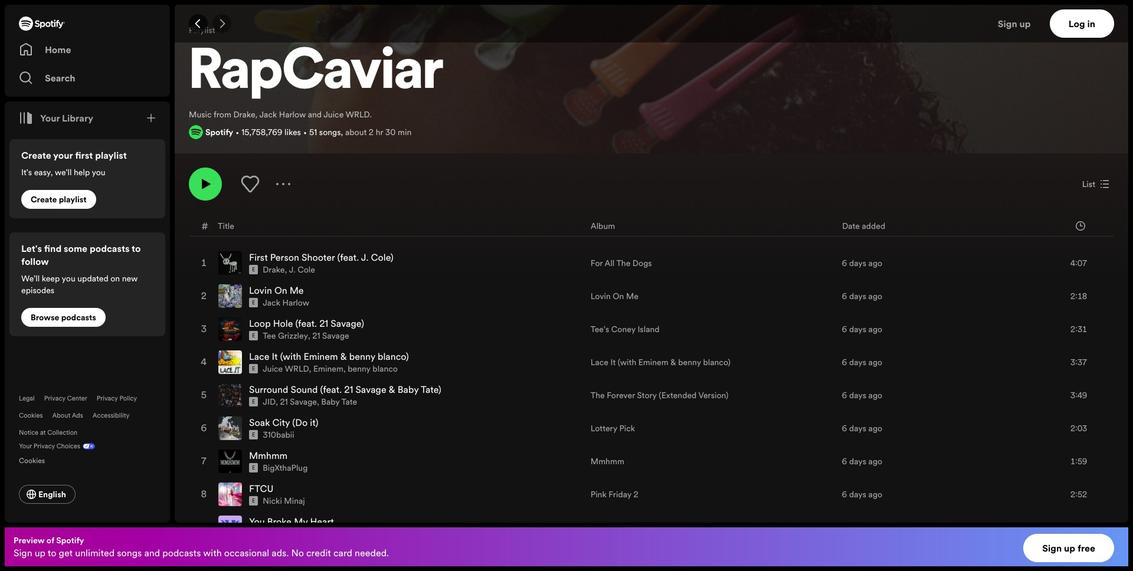 Task type: describe. For each thing, give the bounding box(es) containing it.
benny for lace it (with eminem & benny blanco)
[[679, 357, 701, 369]]

6 days ago for lovin on me
[[842, 291, 883, 302]]

cole
[[298, 264, 315, 276]]

sign up button
[[994, 9, 1050, 38]]

cookies for first 'cookies' link from the bottom of the the 'main' element
[[19, 456, 45, 466]]

wrld.
[[346, 109, 372, 121]]

at
[[40, 429, 46, 438]]

6 for mmhmm
[[842, 456, 848, 468]]

create playlist
[[31, 194, 87, 205]]

your for your library
[[40, 112, 60, 125]]

days for loop hole (feat. 21 savage)
[[850, 324, 867, 335]]

log
[[1069, 17, 1086, 30]]

6 days ago for surround sound (feat. 21 savage & baby tate)
[[842, 390, 883, 402]]

lace for lace it (with eminem & benny blanco)
[[591, 357, 609, 369]]

accessibility link
[[93, 412, 130, 420]]

explicit element for lovin on me
[[249, 298, 258, 308]]

sign inside preview of spotify sign up to get unlimited songs and podcasts with occasional ads. no credit card needed.
[[14, 547, 32, 560]]

the for for all the dogs
[[617, 258, 631, 269]]

you for some
[[62, 273, 75, 285]]

tee's coney island link
[[591, 324, 660, 335]]

music
[[189, 109, 212, 121]]

preview of spotify sign up to get unlimited songs and podcasts with occasional ads. no credit card needed.
[[14, 535, 389, 560]]

e inside "loop hole (feat. 21 savage) e"
[[252, 333, 255, 340]]

privacy down at
[[34, 442, 55, 451]]

notice
[[19, 429, 38, 438]]

ftcu
[[249, 483, 274, 495]]

first person shooter (feat. j. cole) e
[[249, 251, 394, 273]]

for for for all the dogs scary hours edition
[[591, 522, 603, 534]]

j. inside first person shooter (feat. j. cole) e
[[361, 251, 369, 264]]

spotify image
[[19, 17, 65, 31]]

1 horizontal spatial songs
[[319, 126, 341, 138]]

310babii
[[263, 429, 294, 441]]

6 for loop hole (feat. 21 savage)
[[842, 324, 848, 335]]

tate
[[342, 396, 357, 408]]

easy,
[[34, 167, 53, 178]]

added
[[862, 220, 886, 232]]

explicit element for loop hole (feat. 21 savage)
[[249, 331, 258, 341]]

blanco) for lace it (with eminem & benny blanco)
[[703, 357, 731, 369]]

up for sign up free
[[1065, 542, 1076, 555]]

lovin on me cell
[[218, 281, 581, 312]]

6 for surround sound (feat. 21 savage & baby tate)
[[842, 390, 848, 402]]

about ads link
[[52, 412, 83, 420]]

9 6 from the top
[[842, 522, 848, 534]]

pink friday 2
[[591, 489, 639, 501]]

6 days ago for lace it (with eminem & benny blanco)
[[842, 357, 883, 369]]

ftcu cell
[[218, 479, 581, 511]]

21 for grizzley
[[312, 330, 320, 342]]

0 vertical spatial juice
[[324, 109, 344, 121]]

ago for ftcu
[[869, 489, 883, 501]]

(do
[[292, 416, 308, 429]]

your for your privacy choices
[[19, 442, 32, 451]]

the forever story (extended version)
[[591, 390, 729, 402]]

jid link
[[263, 396, 276, 408]]

21 for sound
[[344, 383, 353, 396]]

& for lace it (with eminem & benny blanco)
[[671, 357, 677, 369]]

baby tate link
[[321, 396, 357, 408]]

get
[[59, 547, 73, 560]]

date
[[843, 220, 860, 232]]

about
[[345, 126, 367, 138]]

lace it (with eminem & benny blanco)
[[591, 357, 731, 369]]

legal
[[19, 394, 35, 403]]

preview
[[14, 535, 45, 547]]

51
[[309, 126, 317, 138]]

explicit element for ftcu
[[249, 497, 258, 506]]

we'll
[[21, 273, 40, 285]]

duration element
[[1076, 221, 1086, 231]]

go back image
[[194, 19, 203, 28]]

me for lovin on me e
[[290, 284, 304, 297]]

lottery pick
[[591, 423, 635, 435]]

ago for soak city (do it)
[[869, 423, 883, 435]]

center
[[67, 394, 87, 403]]

hole
[[273, 317, 293, 330]]

sign for sign up free
[[1043, 542, 1062, 555]]

9 days from the top
[[850, 522, 867, 534]]

e inside ftcu e
[[252, 498, 255, 505]]

for for for all the dogs
[[591, 258, 603, 269]]

harlow inside lovin on me cell
[[283, 297, 309, 309]]

loop
[[249, 317, 271, 330]]

needed.
[[355, 547, 389, 560]]

6 for first person shooter (feat. j. cole)
[[842, 258, 848, 269]]

sign up
[[998, 17, 1031, 30]]

e inside mmhmm e
[[252, 465, 255, 472]]

go forward image
[[217, 19, 227, 28]]

6 for lace it (with eminem & benny blanco)
[[842, 357, 848, 369]]

tate)
[[421, 383, 442, 396]]

baby inside "surround sound (feat. 21 savage & baby tate) e"
[[398, 383, 419, 396]]

(feat. for savage)
[[295, 317, 317, 330]]

with
[[203, 547, 222, 560]]

island
[[638, 324, 660, 335]]

up inside preview of spotify sign up to get unlimited songs and podcasts with occasional ads. no credit card needed.
[[35, 547, 46, 560]]

tee grizzley , 21 savage
[[263, 330, 349, 342]]

occasional
[[224, 547, 269, 560]]

0 horizontal spatial j.
[[289, 264, 296, 276]]

ago for loop hole (feat. 21 savage)
[[869, 324, 883, 335]]

tee's
[[591, 324, 610, 335]]

days for mmhmm
[[850, 456, 867, 468]]

pick
[[620, 423, 635, 435]]

me for lovin on me
[[626, 291, 639, 302]]

date added
[[843, 220, 886, 232]]

from
[[214, 109, 231, 121]]

1 horizontal spatial mmhmm link
[[591, 456, 625, 468]]

spotify link
[[205, 126, 233, 138]]

about
[[52, 412, 70, 420]]

, inside first person shooter (feat. j. cole) cell
[[285, 264, 287, 276]]

collection
[[47, 429, 77, 438]]

eminem for juice wrld , eminem , benny blanco
[[314, 363, 344, 375]]

1:59
[[1071, 456, 1088, 468]]

310babii link
[[263, 429, 294, 441]]

0 horizontal spatial 2
[[369, 126, 374, 138]]

, inside loop hole (feat. 21 savage) cell
[[308, 330, 310, 342]]

surround sound (feat. 21 savage & baby tate) link
[[249, 383, 442, 396]]

e inside soak city (do it) e
[[252, 432, 255, 439]]

you
[[249, 516, 265, 529]]

free
[[1078, 542, 1096, 555]]

log in
[[1069, 17, 1096, 30]]

# row
[[190, 216, 1114, 237]]

you for first
[[92, 167, 105, 178]]

tee
[[263, 330, 276, 342]]

drake,
[[233, 109, 258, 121]]

lovin on me
[[591, 291, 639, 302]]

# column header
[[202, 216, 208, 236]]

6 days ago for ftcu
[[842, 489, 883, 501]]

1 horizontal spatial and
[[308, 109, 322, 121]]

policy
[[120, 394, 137, 403]]

savage)
[[331, 317, 364, 330]]

lottery pick link
[[591, 423, 635, 435]]

0 horizontal spatial savage
[[290, 396, 317, 408]]

on for lovin on me
[[613, 291, 624, 302]]

podcasts inside preview of spotify sign up to get unlimited songs and podcasts with occasional ads. no credit card needed.
[[162, 547, 201, 560]]

surround
[[249, 383, 288, 396]]

list
[[1083, 178, 1096, 190]]

podcasts inside let's find some podcasts to follow we'll keep you updated on new episodes
[[90, 242, 130, 255]]

album
[[591, 220, 615, 232]]

juice inside lace it (with eminem & benny blanco) 'cell'
[[263, 363, 283, 375]]

about ads
[[52, 412, 83, 420]]

savage for ,
[[322, 330, 349, 342]]

edition
[[702, 522, 728, 534]]

& inside "surround sound (feat. 21 savage & baby tate) e"
[[389, 383, 395, 396]]

1 horizontal spatial spotify
[[205, 126, 233, 138]]

ago for mmhmm
[[869, 456, 883, 468]]

3:49
[[1071, 390, 1088, 402]]

tee grizzley link
[[263, 330, 308, 342]]

person
[[270, 251, 299, 264]]

lovin on me link inside cell
[[249, 284, 304, 297]]

nicki minaj
[[263, 495, 305, 507]]

6 days ago for soak city (do it)
[[842, 423, 883, 435]]

cell inside "rapcaviar" grid
[[200, 512, 209, 544]]

card
[[334, 547, 352, 560]]

heart
[[310, 516, 334, 529]]

6 days ago for first person shooter (feat. j. cole)
[[842, 258, 883, 269]]

1 horizontal spatial lace it (with eminem & benny blanco) link
[[591, 357, 731, 369]]

main element
[[5, 5, 170, 523]]

4:07
[[1071, 258, 1088, 269]]

to inside let's find some podcasts to follow we'll keep you updated on new episodes
[[132, 242, 141, 255]]

home link
[[19, 38, 156, 61]]

ago for surround sound (feat. 21 savage & baby tate)
[[869, 390, 883, 402]]

rapcaviar grid
[[175, 215, 1128, 572]]

legal link
[[19, 394, 35, 403]]

soak city (do it) e
[[249, 416, 319, 439]]

days for surround sound (feat. 21 savage & baby tate)
[[850, 390, 867, 402]]

lovin on me e
[[249, 284, 304, 307]]



Task type: locate. For each thing, give the bounding box(es) containing it.
cookies down your privacy choices
[[19, 456, 45, 466]]

the for for all the dogs scary hours edition
[[617, 522, 631, 534]]

2 dogs from the top
[[633, 522, 652, 534]]

0 horizontal spatial lace it (with eminem & benny blanco) link
[[249, 350, 409, 363]]

jack up 15,758,769 likes
[[260, 109, 277, 121]]

podcasts up "on"
[[90, 242, 130, 255]]

loop hole (feat. 21 savage) cell
[[218, 314, 581, 346]]

to up new
[[132, 242, 141, 255]]

& for lace it (with eminem & benny blanco) e
[[341, 350, 347, 363]]

benny blanco link
[[348, 363, 398, 375]]

2
[[369, 126, 374, 138], [634, 489, 639, 501]]

e down soak
[[252, 432, 255, 439]]

spotify right of on the left bottom of page
[[56, 535, 84, 547]]

1 horizontal spatial lace
[[591, 357, 609, 369]]

baby left the tate
[[321, 396, 340, 408]]

dogs for for all the dogs scary hours edition
[[633, 522, 652, 534]]

j.
[[361, 251, 369, 264], [289, 264, 296, 276]]

& up (extended
[[671, 357, 677, 369]]

you inside let's find some podcasts to follow we'll keep you updated on new episodes
[[62, 273, 75, 285]]

baby left tate)
[[398, 383, 419, 396]]

explicit element for lace it (with eminem & benny blanco)
[[249, 364, 258, 374]]

library
[[62, 112, 93, 125]]

9 6 days ago from the top
[[842, 522, 883, 534]]

(with
[[280, 350, 301, 363], [618, 357, 637, 369]]

0 horizontal spatial &
[[341, 350, 347, 363]]

2 vertical spatial the
[[617, 522, 631, 534]]

it down tee
[[272, 350, 278, 363]]

0 vertical spatial (feat.
[[337, 251, 359, 264]]

(extended
[[659, 390, 697, 402]]

0 vertical spatial all
[[605, 258, 615, 269]]

e up surround
[[252, 366, 255, 373]]

on down for all the dogs link
[[613, 291, 624, 302]]

0 horizontal spatial sign
[[14, 547, 32, 560]]

2 right friday
[[634, 489, 639, 501]]

21 for hole
[[320, 317, 328, 330]]

List button
[[1078, 175, 1115, 194]]

soak city (do it) link
[[249, 416, 319, 429]]

eminem
[[304, 350, 338, 363], [639, 357, 669, 369], [314, 363, 344, 375]]

ago for lace it (with eminem & benny blanco)
[[869, 357, 883, 369]]

0 horizontal spatial blanco)
[[378, 350, 409, 363]]

30
[[385, 126, 396, 138]]

lovin for lovin on me e
[[249, 284, 272, 297]]

9 ago from the top
[[869, 522, 883, 534]]

1 all from the top
[[605, 258, 615, 269]]

0 horizontal spatial juice
[[263, 363, 283, 375]]

first person shooter (feat. j. cole) link
[[249, 251, 394, 264]]

2 for from the top
[[591, 522, 603, 534]]

privacy for privacy policy
[[97, 394, 118, 403]]

7 e from the top
[[252, 465, 255, 472]]

1 cookies link from the top
[[19, 412, 43, 420]]

21 savage link up lace it (with eminem & benny blanco) e
[[312, 330, 349, 342]]

savage for (feat.
[[356, 383, 387, 396]]

on down drake
[[275, 284, 287, 297]]

1 vertical spatial spotify
[[56, 535, 84, 547]]

harlow up the likes
[[279, 109, 306, 121]]

e up ftcu link
[[252, 465, 255, 472]]

your inside button
[[40, 112, 60, 125]]

and
[[308, 109, 322, 121], [144, 547, 160, 560]]

nicki minaj link
[[263, 495, 305, 507]]

2 cookies link from the top
[[19, 453, 54, 466]]

create your first playlist it's easy, we'll help you
[[21, 149, 127, 178]]

mmhmm for mmhmm e
[[249, 449, 288, 462]]

7 6 from the top
[[842, 456, 848, 468]]

for all the dogs scary hours edition link
[[591, 522, 728, 534]]

21 savage link for sound
[[280, 396, 317, 408]]

coney
[[612, 324, 636, 335]]

1 vertical spatial create
[[31, 194, 57, 205]]

0 horizontal spatial (with
[[280, 350, 301, 363]]

blanco) for lace it (with eminem & benny blanco) e
[[378, 350, 409, 363]]

1 vertical spatial songs
[[117, 547, 142, 560]]

7 6 days ago from the top
[[842, 456, 883, 468]]

soak city (do it) cell
[[218, 413, 581, 445]]

21 inside "surround sound (feat. 21 savage & baby tate) e"
[[344, 383, 353, 396]]

to left get
[[48, 547, 56, 560]]

in
[[1088, 17, 1096, 30]]

lace down tee
[[249, 350, 270, 363]]

mmhmm down lottery
[[591, 456, 625, 468]]

surround sound (feat. 21 savage & baby tate) cell
[[218, 380, 581, 412]]

episodes
[[21, 285, 54, 296]]

spotify down the from
[[205, 126, 233, 138]]

cookies inside 'cookies' link
[[19, 456, 45, 466]]

0 vertical spatial 21 savage link
[[312, 330, 349, 342]]

1 explicit element from the top
[[249, 265, 258, 275]]

the forever story (extended version) link
[[591, 390, 729, 402]]

broke
[[267, 516, 292, 529]]

2 e from the top
[[252, 299, 255, 307]]

no
[[291, 547, 304, 560]]

1 vertical spatial for
[[591, 522, 603, 534]]

1 vertical spatial 2
[[634, 489, 639, 501]]

and inside preview of spotify sign up to get unlimited songs and podcasts with occasional ads. no credit card needed.
[[144, 547, 160, 560]]

juice
[[324, 109, 344, 121], [263, 363, 283, 375]]

(with down tee's coney island
[[618, 357, 637, 369]]

21 down juice wrld , eminem , benny blanco
[[344, 383, 353, 396]]

0 horizontal spatial on
[[275, 284, 287, 297]]

up inside 'button'
[[1020, 17, 1031, 30]]

up left free
[[1065, 542, 1076, 555]]

5 ago from the top
[[869, 390, 883, 402]]

benny up (extended
[[679, 357, 701, 369]]

1 horizontal spatial lovin on me link
[[591, 291, 639, 302]]

0 vertical spatial dogs
[[633, 258, 652, 269]]

up left of on the left bottom of page
[[35, 547, 46, 560]]

updated
[[78, 273, 108, 285]]

e left jid link
[[252, 399, 255, 406]]

cookies for 2nd 'cookies' link from the bottom of the the 'main' element
[[19, 412, 43, 420]]

3:50
[[1071, 522, 1088, 534]]

1 vertical spatial to
[[48, 547, 56, 560]]

5 days from the top
[[850, 390, 867, 402]]

1 vertical spatial playlist
[[59, 194, 87, 205]]

j. left cole)
[[361, 251, 369, 264]]

create for your
[[21, 149, 51, 162]]

4 6 from the top
[[842, 357, 848, 369]]

(feat. down juice wrld , eminem , benny blanco
[[320, 383, 342, 396]]

1 e from the top
[[252, 266, 255, 273]]

explicit element for first person shooter (feat. j. cole)
[[249, 265, 258, 275]]

0 horizontal spatial your
[[19, 442, 32, 451]]

lovin inside the lovin on me e
[[249, 284, 272, 297]]

0 vertical spatial songs
[[319, 126, 341, 138]]

1 horizontal spatial &
[[389, 383, 395, 396]]

hr
[[376, 126, 383, 138]]

0 vertical spatial cookies
[[19, 412, 43, 420]]

1 ago from the top
[[869, 258, 883, 269]]

15,758,769 likes
[[242, 126, 301, 138]]

2 6 from the top
[[842, 291, 848, 302]]

explicit element for soak city (do it)
[[249, 431, 258, 440]]

california consumer privacy act (ccpa) opt-out icon image
[[80, 442, 95, 453]]

juice wrld , eminem , benny blanco
[[263, 363, 398, 375]]

mmhmm cell
[[218, 446, 581, 478]]

explicit element down the loop
[[249, 331, 258, 341]]

create inside create your first playlist it's easy, we'll help you
[[21, 149, 51, 162]]

savage inside loop hole (feat. 21 savage) cell
[[322, 330, 349, 342]]

(with down grizzley
[[280, 350, 301, 363]]

0 vertical spatial jack
[[260, 109, 277, 121]]

podcasts
[[90, 242, 130, 255], [61, 312, 96, 324], [162, 547, 201, 560]]

your library
[[40, 112, 93, 125]]

0 vertical spatial create
[[21, 149, 51, 162]]

1 days from the top
[[850, 258, 867, 269]]

create inside button
[[31, 194, 57, 205]]

5 explicit element from the top
[[249, 397, 258, 407]]

8 ago from the top
[[869, 489, 883, 501]]

6 6 days ago from the top
[[842, 423, 883, 435]]

me up tee's coney island link
[[626, 291, 639, 302]]

you broke my heart
[[249, 516, 334, 529]]

lovin on me link down for all the dogs link
[[591, 291, 639, 302]]

1 horizontal spatial juice
[[324, 109, 344, 121]]

create down easy,
[[31, 194, 57, 205]]

spotify inside preview of spotify sign up to get unlimited songs and podcasts with occasional ads. no credit card needed.
[[56, 535, 84, 547]]

21 left savage)
[[320, 317, 328, 330]]

up inside button
[[1065, 542, 1076, 555]]

8 6 from the top
[[842, 489, 848, 501]]

e up the loop
[[252, 299, 255, 307]]

blanco) down loop hole (feat. 21 savage) cell
[[378, 350, 409, 363]]

e down ftcu
[[252, 498, 255, 505]]

blanco) up version)
[[703, 357, 731, 369]]

privacy for privacy center
[[44, 394, 65, 403]]

lace
[[249, 350, 270, 363], [591, 357, 609, 369]]

1 horizontal spatial blanco)
[[703, 357, 731, 369]]

sign up free
[[1043, 542, 1096, 555]]

0 vertical spatial the
[[617, 258, 631, 269]]

8 e from the top
[[252, 498, 255, 505]]

days for lace it (with eminem & benny blanco)
[[850, 357, 867, 369]]

5 e from the top
[[252, 399, 255, 406]]

explicit element inside lovin on me cell
[[249, 298, 258, 308]]

explicit element inside first person shooter (feat. j. cole) cell
[[249, 265, 258, 275]]

days for first person shooter (feat. j. cole)
[[850, 258, 867, 269]]

benny right eminem link
[[349, 350, 375, 363]]

e down the loop
[[252, 333, 255, 340]]

1 horizontal spatial baby
[[398, 383, 419, 396]]

4 explicit element from the top
[[249, 364, 258, 374]]

6 for lovin on me
[[842, 291, 848, 302]]

1 horizontal spatial sign
[[998, 17, 1018, 30]]

on for lovin on me e
[[275, 284, 287, 297]]

51 songs , about 2 hr 30 min
[[309, 126, 412, 138]]

accessibility
[[93, 412, 130, 420]]

eminem up surround sound (feat. 21 savage & baby tate) 'link'
[[314, 363, 344, 375]]

0 vertical spatial harlow
[[279, 109, 306, 121]]

mmhmm link down 310babii link
[[249, 449, 288, 462]]

search link
[[19, 66, 156, 90]]

1 horizontal spatial your
[[40, 112, 60, 125]]

loop hole (feat. 21 savage) link
[[249, 317, 364, 330]]

privacy
[[44, 394, 65, 403], [97, 394, 118, 403], [34, 442, 55, 451]]

e inside "surround sound (feat. 21 savage & baby tate) e"
[[252, 399, 255, 406]]

jid
[[263, 396, 276, 408]]

1 horizontal spatial (with
[[618, 357, 637, 369]]

it up forever
[[611, 357, 616, 369]]

1 horizontal spatial lovin
[[591, 291, 611, 302]]

explicit element left jid link
[[249, 397, 258, 407]]

explicit element for surround sound (feat. 21 savage & baby tate)
[[249, 397, 258, 407]]

4 6 days ago from the top
[[842, 357, 883, 369]]

eminem for lace it (with eminem & benny blanco)
[[639, 357, 669, 369]]

loop hole (feat. 21 savage) e
[[249, 317, 364, 340]]

0 horizontal spatial and
[[144, 547, 160, 560]]

title
[[218, 220, 234, 232]]

0 horizontal spatial baby
[[321, 396, 340, 408]]

0 horizontal spatial mmhmm
[[249, 449, 288, 462]]

up for sign up
[[1020, 17, 1031, 30]]

(feat. inside "loop hole (feat. 21 savage) e"
[[295, 317, 317, 330]]

privacy up about
[[44, 394, 65, 403]]

for all the dogs scary hours edition
[[591, 522, 728, 534]]

cookies up notice
[[19, 412, 43, 420]]

playlist inside create your first playlist it's easy, we'll help you
[[95, 149, 127, 162]]

1 vertical spatial your
[[19, 442, 32, 451]]

explicit element inside loop hole (feat. 21 savage) cell
[[249, 331, 258, 341]]

j. cole link
[[289, 264, 315, 276]]

21 inside "loop hole (feat. 21 savage) e"
[[320, 317, 328, 330]]

lace it (with eminem & benny blanco) link up the forever story (extended version)
[[591, 357, 731, 369]]

3 e from the top
[[252, 333, 255, 340]]

all
[[605, 258, 615, 269], [605, 522, 615, 534]]

1 vertical spatial jack
[[263, 297, 280, 309]]

2 inside "rapcaviar" grid
[[634, 489, 639, 501]]

the up lovin on me
[[617, 258, 631, 269]]

3 6 from the top
[[842, 324, 848, 335]]

3 explicit element from the top
[[249, 331, 258, 341]]

4 days from the top
[[850, 357, 867, 369]]

8 days from the top
[[850, 489, 867, 501]]

it inside lace it (with eminem & benny blanco) e
[[272, 350, 278, 363]]

e down 'first'
[[252, 266, 255, 273]]

1 vertical spatial cookies link
[[19, 453, 54, 466]]

0 horizontal spatial spotify
[[56, 535, 84, 547]]

0 vertical spatial and
[[308, 109, 322, 121]]

your
[[53, 149, 73, 162]]

21 right jid link
[[280, 396, 288, 408]]

(with for lace it (with eminem & benny blanco) e
[[280, 350, 301, 363]]

6 6 from the top
[[842, 423, 848, 435]]

your privacy choices
[[19, 442, 80, 451]]

explicit element for mmhmm
[[249, 464, 258, 473]]

#
[[202, 219, 208, 232]]

explicit element up the loop
[[249, 298, 258, 308]]

savage down benny blanco link on the left bottom
[[356, 383, 387, 396]]

on inside the lovin on me e
[[275, 284, 287, 297]]

1 horizontal spatial me
[[626, 291, 639, 302]]

(with for lace it (with eminem & benny blanco)
[[618, 357, 637, 369]]

days for soak city (do it)
[[850, 423, 867, 435]]

all down the 'pink friday 2'
[[605, 522, 615, 534]]

create playlist button
[[21, 190, 96, 209]]

duration image
[[1076, 221, 1086, 231]]

6 for ftcu
[[842, 489, 848, 501]]

2 6 days ago from the top
[[842, 291, 883, 302]]

& down blanco
[[389, 383, 395, 396]]

ago for first person shooter (feat. j. cole)
[[869, 258, 883, 269]]

1 horizontal spatial playlist
[[95, 149, 127, 162]]

benny for juice wrld , eminem , benny blanco
[[348, 363, 371, 375]]

1 vertical spatial cookies
[[19, 456, 45, 466]]

21 savage link for hole
[[312, 330, 349, 342]]

(feat. right shooter
[[337, 251, 359, 264]]

0 horizontal spatial me
[[290, 284, 304, 297]]

0 horizontal spatial playlist
[[59, 194, 87, 205]]

notice at collection
[[19, 429, 77, 438]]

podcasts right browse
[[61, 312, 96, 324]]

rapcaviar
[[189, 45, 444, 102]]

2 horizontal spatial up
[[1065, 542, 1076, 555]]

3 days from the top
[[850, 324, 867, 335]]

1 horizontal spatial on
[[613, 291, 624, 302]]

0 horizontal spatial lovin on me link
[[249, 284, 304, 297]]

browse podcasts
[[31, 312, 96, 324]]

all for for all the dogs scary hours edition
[[605, 522, 615, 534]]

0 horizontal spatial it
[[272, 350, 278, 363]]

6 ago from the top
[[869, 423, 883, 435]]

0 horizontal spatial lace
[[249, 350, 270, 363]]

you right help
[[92, 167, 105, 178]]

8 explicit element from the top
[[249, 497, 258, 506]]

1 horizontal spatial mmhmm
[[591, 456, 625, 468]]

6 days from the top
[[850, 423, 867, 435]]

e inside first person shooter (feat. j. cole) e
[[252, 266, 255, 273]]

& left benny blanco link on the left bottom
[[341, 350, 347, 363]]

1 horizontal spatial savage
[[322, 330, 349, 342]]

lovin up tee's
[[591, 291, 611, 302]]

lace it (with eminem & benny blanco) cell
[[218, 347, 581, 379]]

drake link
[[263, 264, 285, 276]]

0 vertical spatial podcasts
[[90, 242, 130, 255]]

days for lovin on me
[[850, 291, 867, 302]]

explicit element up surround
[[249, 364, 258, 374]]

1 vertical spatial podcasts
[[61, 312, 96, 324]]

search
[[45, 71, 75, 84]]

your left library at the left top
[[40, 112, 60, 125]]

eminem down the island
[[639, 357, 669, 369]]

juice left wrld.
[[324, 109, 344, 121]]

explicit element
[[249, 265, 258, 275], [249, 298, 258, 308], [249, 331, 258, 341], [249, 364, 258, 374], [249, 397, 258, 407], [249, 431, 258, 440], [249, 464, 258, 473], [249, 497, 258, 506]]

sign inside button
[[1043, 542, 1062, 555]]

for down pink
[[591, 522, 603, 534]]

the left forever
[[591, 390, 605, 402]]

ads.
[[272, 547, 289, 560]]

english
[[38, 489, 66, 501]]

5 6 days ago from the top
[[842, 390, 883, 402]]

explicit element down 'first'
[[249, 265, 258, 275]]

7 explicit element from the top
[[249, 464, 258, 473]]

it for lace it (with eminem & benny blanco)
[[611, 357, 616, 369]]

& inside lace it (with eminem & benny blanco) e
[[341, 350, 347, 363]]

1 6 from the top
[[842, 258, 848, 269]]

e inside lace it (with eminem & benny blanco) e
[[252, 366, 255, 373]]

1 horizontal spatial it
[[611, 357, 616, 369]]

savage up (do
[[290, 396, 317, 408]]

6 explicit element from the top
[[249, 431, 258, 440]]

mmhmm
[[249, 449, 288, 462], [591, 456, 625, 468]]

dogs down # 'row'
[[633, 258, 652, 269]]

0 vertical spatial spotify
[[205, 126, 233, 138]]

eminem inside lace it (with eminem & benny blanco) e
[[304, 350, 338, 363]]

2 vertical spatial podcasts
[[162, 547, 201, 560]]

explicit element inside mmhmm cell
[[249, 464, 258, 473]]

j. left cole
[[289, 264, 296, 276]]

2 all from the top
[[605, 522, 615, 534]]

tee's coney island
[[591, 324, 660, 335]]

soak
[[249, 416, 270, 429]]

6 days ago for mmhmm
[[842, 456, 883, 468]]

1 dogs from the top
[[633, 258, 652, 269]]

2 horizontal spatial savage
[[356, 383, 387, 396]]

to inside preview of spotify sign up to get unlimited songs and podcasts with occasional ads. no credit card needed.
[[48, 547, 56, 560]]

6 e from the top
[[252, 432, 255, 439]]

explicit element inside lace it (with eminem & benny blanco) 'cell'
[[249, 364, 258, 374]]

mmhmm down 310babii link
[[249, 449, 288, 462]]

1 horizontal spatial you
[[92, 167, 105, 178]]

you right keep
[[62, 273, 75, 285]]

sign for sign up
[[998, 17, 1018, 30]]

lottery
[[591, 423, 618, 435]]

playlist inside button
[[59, 194, 87, 205]]

create
[[21, 149, 51, 162], [31, 194, 57, 205]]

mmhmm inside cell
[[249, 449, 288, 462]]

explicit element inside ftcu cell
[[249, 497, 258, 506]]

(feat. inside "surround sound (feat. 21 savage & baby tate) e"
[[320, 383, 342, 396]]

2 ago from the top
[[869, 291, 883, 302]]

0 horizontal spatial up
[[35, 547, 46, 560]]

1 cookies from the top
[[19, 412, 43, 420]]

0 horizontal spatial you
[[62, 273, 75, 285]]

(feat. inside first person shooter (feat. j. cole) e
[[337, 251, 359, 264]]

dogs
[[633, 258, 652, 269], [633, 522, 652, 534]]

for all the dogs link
[[591, 258, 652, 269]]

baby
[[398, 383, 419, 396], [321, 396, 340, 408]]

benny up surround sound (feat. 21 savage & baby tate) 'link'
[[348, 363, 371, 375]]

21 savage link
[[312, 330, 349, 342], [280, 396, 317, 408]]

days for ftcu
[[850, 489, 867, 501]]

explicit element inside surround sound (feat. 21 savage & baby tate) cell
[[249, 397, 258, 407]]

sound
[[291, 383, 318, 396]]

lovin on me link down drake
[[249, 284, 304, 297]]

your down notice
[[19, 442, 32, 451]]

spotify image
[[189, 125, 203, 139]]

0 vertical spatial to
[[132, 242, 141, 255]]

0 vertical spatial your
[[40, 112, 60, 125]]

jack up hole
[[263, 297, 280, 309]]

playlist down help
[[59, 194, 87, 205]]

6
[[842, 258, 848, 269], [842, 291, 848, 302], [842, 324, 848, 335], [842, 357, 848, 369], [842, 390, 848, 402], [842, 423, 848, 435], [842, 456, 848, 468], [842, 489, 848, 501], [842, 522, 848, 534]]

lace down tee's
[[591, 357, 609, 369]]

sign inside 'button'
[[998, 17, 1018, 30]]

7 days from the top
[[850, 456, 867, 468]]

3 ago from the top
[[869, 324, 883, 335]]

1 vertical spatial the
[[591, 390, 605, 402]]

8 6 days ago from the top
[[842, 489, 883, 501]]

jack inside lovin on me cell
[[263, 297, 280, 309]]

1 horizontal spatial up
[[1020, 17, 1031, 30]]

4 e from the top
[[252, 366, 255, 373]]

jack harlow link
[[263, 297, 309, 309]]

and up 51
[[308, 109, 322, 121]]

0 horizontal spatial songs
[[117, 547, 142, 560]]

4:07 cell
[[1033, 248, 1104, 279]]

1 vertical spatial 21 savage link
[[280, 396, 317, 408]]

for up lovin on me
[[591, 258, 603, 269]]

unlimited
[[75, 547, 115, 560]]

on
[[275, 284, 287, 297], [613, 291, 624, 302]]

6 days ago for loop hole (feat. 21 savage)
[[842, 324, 883, 335]]

log in button
[[1050, 9, 1115, 38]]

mmhmm for mmhmm
[[591, 456, 625, 468]]

4 ago from the top
[[869, 357, 883, 369]]

me down j. cole link
[[290, 284, 304, 297]]

credit
[[306, 547, 331, 560]]

5 6 from the top
[[842, 390, 848, 402]]

1 vertical spatial harlow
[[283, 297, 309, 309]]

harlow up loop hole (feat. 21 savage) link
[[283, 297, 309, 309]]

(with inside lace it (with eminem & benny blanco) e
[[280, 350, 301, 363]]

1 horizontal spatial j.
[[361, 251, 369, 264]]

drake
[[263, 264, 285, 276]]

6 for soak city (do it)
[[842, 423, 848, 435]]

1 vertical spatial (feat.
[[295, 317, 317, 330]]

you broke my heart link
[[249, 516, 334, 529]]

cell
[[200, 512, 209, 544]]

first person shooter (feat. j. cole) cell
[[218, 248, 581, 279]]

dogs for for all the dogs
[[633, 258, 652, 269]]

1 horizontal spatial to
[[132, 242, 141, 255]]

1 6 days ago from the top
[[842, 258, 883, 269]]

2 cookies from the top
[[19, 456, 45, 466]]

jack harlow
[[263, 297, 309, 309]]

savage up lace it (with eminem & benny blanco) e
[[322, 330, 349, 342]]

of
[[46, 535, 54, 547]]

mmhmm link down lottery
[[591, 456, 625, 468]]

savage inside "surround sound (feat. 21 savage & baby tate) e"
[[356, 383, 387, 396]]

1 vertical spatial you
[[62, 273, 75, 285]]

(feat. for savage
[[320, 383, 342, 396]]

2:18
[[1071, 291, 1088, 302]]

cookies link down your privacy choices
[[19, 453, 54, 466]]

0 vertical spatial cookies link
[[19, 412, 43, 420]]

7 ago from the top
[[869, 456, 883, 468]]

dogs left scary
[[633, 522, 652, 534]]

songs right unlimited
[[117, 547, 142, 560]]

explicit element down soak
[[249, 431, 258, 440]]

me inside the lovin on me e
[[290, 284, 304, 297]]

21 savage link up (do
[[280, 396, 317, 408]]

on
[[111, 273, 120, 285]]

1 vertical spatial juice
[[263, 363, 283, 375]]

lace it (with eminem & benny blanco) link down tee grizzley , 21 savage
[[249, 350, 409, 363]]

0 horizontal spatial mmhmm link
[[249, 449, 288, 462]]

it for lace it (with eminem & benny blanco) e
[[272, 350, 278, 363]]

0 vertical spatial for
[[591, 258, 603, 269]]

1 horizontal spatial 2
[[634, 489, 639, 501]]

0 horizontal spatial lovin
[[249, 284, 272, 297]]

ago for lovin on me
[[869, 291, 883, 302]]

create for playlist
[[31, 194, 57, 205]]

benny for lace it (with eminem & benny blanco) e
[[349, 350, 375, 363]]

2 horizontal spatial sign
[[1043, 542, 1062, 555]]

all up lovin on me
[[605, 258, 615, 269]]

21 right grizzley
[[312, 330, 320, 342]]

eminem down tee grizzley , 21 savage
[[304, 350, 338, 363]]

cookies link up notice
[[19, 412, 43, 420]]

21
[[320, 317, 328, 330], [312, 330, 320, 342], [344, 383, 353, 396], [280, 396, 288, 408]]

pink friday 2 link
[[591, 489, 639, 501]]

and right unlimited
[[144, 547, 160, 560]]

3 6 days ago from the top
[[842, 324, 883, 335]]

forever
[[607, 390, 635, 402]]

eminem for lace it (with eminem & benny blanco) e
[[304, 350, 338, 363]]

e inside the lovin on me e
[[252, 299, 255, 307]]

0 vertical spatial playlist
[[95, 149, 127, 162]]

0 vertical spatial 2
[[369, 126, 374, 138]]

1 vertical spatial and
[[144, 547, 160, 560]]

e
[[252, 266, 255, 273], [252, 299, 255, 307], [252, 333, 255, 340], [252, 366, 255, 373], [252, 399, 255, 406], [252, 432, 255, 439], [252, 465, 255, 472], [252, 498, 255, 505]]

top bar and user menu element
[[175, 5, 1129, 43]]

songs inside preview of spotify sign up to get unlimited songs and podcasts with occasional ads. no credit card needed.
[[117, 547, 142, 560]]

explicit element inside soak city (do it) cell
[[249, 431, 258, 440]]

lace inside lace it (with eminem & benny blanco) e
[[249, 350, 270, 363]]

lace for lace it (with eminem & benny blanco) e
[[249, 350, 270, 363]]

2 horizontal spatial &
[[671, 357, 677, 369]]

up left log at the right top of page
[[1020, 17, 1031, 30]]

juice up surround
[[263, 363, 283, 375]]

find
[[44, 242, 62, 255]]

blanco) inside lace it (with eminem & benny blanco) e
[[378, 350, 409, 363]]

15,758,769
[[242, 126, 283, 138]]

blanco
[[373, 363, 398, 375]]

1 vertical spatial dogs
[[633, 522, 652, 534]]

lovin for lovin on me
[[591, 291, 611, 302]]

benny inside lace it (with eminem & benny blanco) e
[[349, 350, 375, 363]]

all for for all the dogs
[[605, 258, 615, 269]]

2 explicit element from the top
[[249, 298, 258, 308]]

bigxthaplug
[[263, 462, 308, 474]]

you inside create your first playlist it's easy, we'll help you
[[92, 167, 105, 178]]

2 days from the top
[[850, 291, 867, 302]]

1 vertical spatial all
[[605, 522, 615, 534]]

2 vertical spatial (feat.
[[320, 383, 342, 396]]

1 for from the top
[[591, 258, 603, 269]]

explicit element down ftcu
[[249, 497, 258, 506]]

0 vertical spatial you
[[92, 167, 105, 178]]

we'll
[[55, 167, 72, 178]]

lovin down drake
[[249, 284, 272, 297]]



Task type: vqa. For each thing, say whether or not it's contained in the screenshot.


